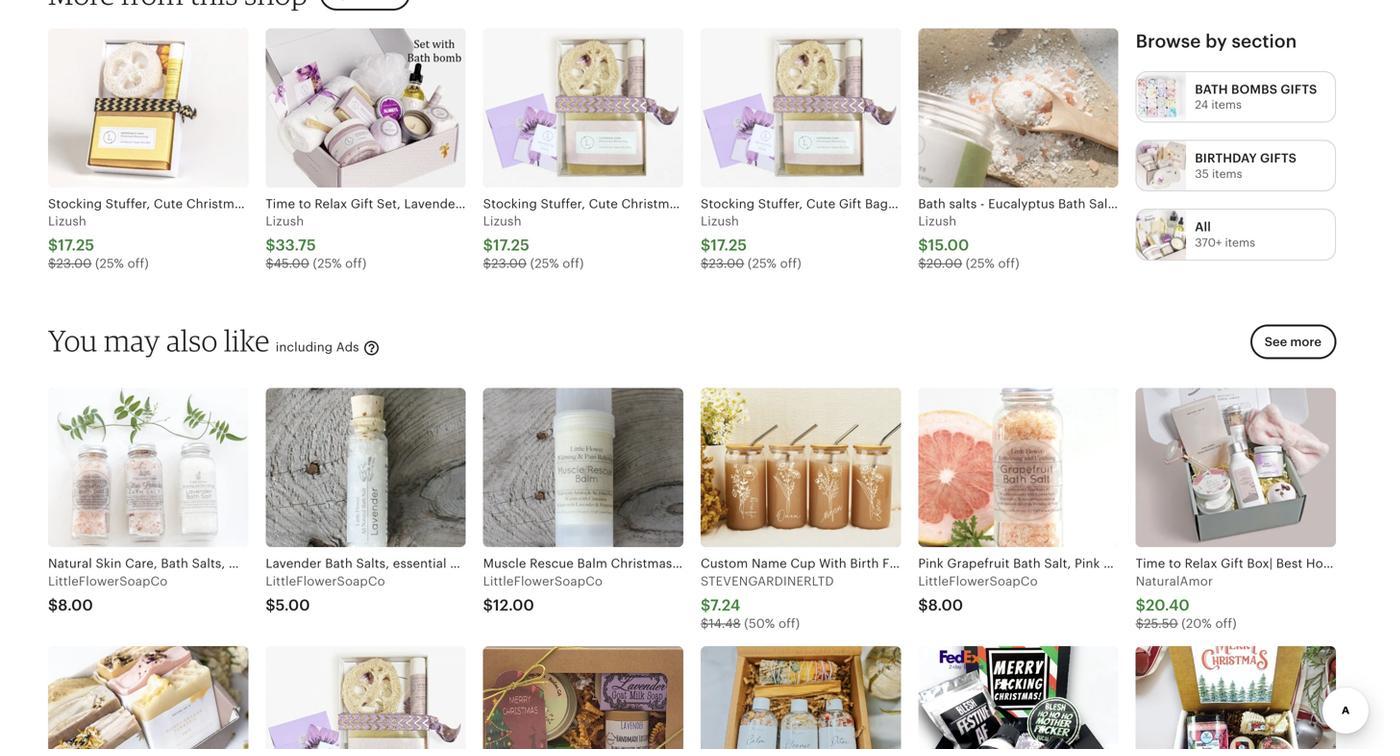 Task type: locate. For each thing, give the bounding box(es) containing it.
4 (25% from the left
[[748, 256, 777, 271]]

2 23.00 from the left
[[491, 256, 527, 271]]

off) for time to relax gift box| best holiday spa gift| christmas gift| thank you gift |gift basket for women| christmas gift image
[[1216, 616, 1237, 631]]

23.00 for stocking stuffer, cute gift bag, co worker gifts,stocking stuffers, bath salts, gift ideas for women, gift exchange, gift for mom her image
[[709, 256, 745, 271]]

3 lizush $ 17.25 $ 23.00 (25% off) from the left
[[701, 214, 802, 271]]

(25% inside lizush $ 33.75 $ 45.00 (25% off)
[[313, 256, 342, 271]]

(25% for bath salts - eucalyptus bath salts with dead sea, himalayan, epsom -relaxation bath gift, bath salts soak, relaxing bath salts, sore muscle image
[[966, 256, 995, 271]]

15.00
[[929, 237, 970, 254]]

stocking stuffer, cute christmas gift, unique gift for women, co worker gifts, pampering gift for women, gift exchange, by lizush image
[[48, 28, 248, 187], [483, 28, 684, 187], [266, 646, 466, 749]]

25.50
[[1144, 616, 1179, 631]]

0 horizontal spatial lizush $ 17.25 $ 23.00 (25% off)
[[48, 214, 149, 271]]

0 vertical spatial gifts
[[1281, 82, 1318, 97]]

littleflowersoapco for pink grapefruit bath salt, pink grapefruit himalayan mineral soak, relaxation gift, citrus and epsom, bath bomb, gift for mom, natural image
[[919, 574, 1038, 588]]

17.25 for stocking stuffer, cute gift bag, co worker gifts,stocking stuffers, bath salts, gift ideas for women, gift exchange, gift for mom her image
[[711, 237, 747, 254]]

off) inside naturalamor $ 20.40 $ 25.50 (20% off)
[[1216, 616, 1237, 631]]

1 lizush from the left
[[48, 214, 87, 228]]

off) inside lizush $ 33.75 $ 45.00 (25% off)
[[345, 256, 367, 271]]

may
[[104, 322, 160, 358]]

by
[[1206, 31, 1228, 51]]

1 horizontal spatial 8.00
[[929, 597, 964, 614]]

2 horizontal spatial 23.00
[[709, 256, 745, 271]]

stevengardinerltd $ 7.24 $ 14.48 (50% off)
[[701, 574, 834, 631]]

8.00 for pink grapefruit bath salt, pink grapefruit himalayan mineral soak, relaxation gift, citrus and epsom, bath bomb, gift for mom, natural image
[[929, 597, 964, 614]]

3 17.25 from the left
[[711, 237, 747, 254]]

birthday gifts 35 items
[[1195, 151, 1297, 180]]

1 17.25 from the left
[[58, 237, 94, 254]]

littleflowersoapco $ 5.00
[[266, 574, 385, 614]]

1 8.00 from the left
[[58, 597, 93, 614]]

off)
[[127, 256, 149, 271], [345, 256, 367, 271], [563, 256, 584, 271], [780, 256, 802, 271], [999, 256, 1020, 271], [779, 616, 800, 631], [1216, 616, 1237, 631]]

4 littleflowersoapco from the left
[[919, 574, 1038, 588]]

lizush inside lizush $ 15.00 $ 20.00 (25% off)
[[919, 214, 957, 228]]

(25% inside lizush $ 15.00 $ 20.00 (25% off)
[[966, 256, 995, 271]]

0 vertical spatial items
[[1212, 98, 1242, 111]]

like
[[224, 322, 270, 358]]

2 horizontal spatial stocking stuffer, cute christmas gift, unique gift for women, co worker gifts, pampering gift for women, gift exchange, by lizush image
[[483, 28, 684, 187]]

0 horizontal spatial 8.00
[[58, 597, 93, 614]]

3 littleflowersoapco from the left
[[483, 574, 603, 588]]

bath
[[1195, 82, 1229, 97]]

1 horizontal spatial lizush $ 17.25 $ 23.00 (25% off)
[[483, 214, 584, 271]]

1 horizontal spatial littleflowersoapco $ 8.00
[[919, 574, 1038, 614]]

1 lizush $ 17.25 $ 23.00 (25% off) from the left
[[48, 214, 149, 271]]

20.00
[[927, 256, 963, 271]]

5 lizush from the left
[[919, 214, 957, 228]]

2 horizontal spatial lizush $ 17.25 $ 23.00 (25% off)
[[701, 214, 802, 271]]

littleflowersoapco $ 8.00
[[48, 574, 168, 614], [919, 574, 1038, 614]]

1 horizontal spatial 23.00
[[491, 256, 527, 271]]

2 lizush from the left
[[266, 214, 304, 228]]

370+
[[1195, 236, 1222, 249]]

1 23.00 from the left
[[56, 256, 92, 271]]

lizush for bath salts - eucalyptus bath salts with dead sea, himalayan, epsom -relaxation bath gift, bath salts soak, relaxing bath salts, sore muscle image
[[919, 214, 957, 228]]

self-care gift for her| postpartum bath salts| care package for her| spa gift set for busy women| mom-to-be care package|gifts for busy wife image
[[701, 646, 901, 749]]

artisan handmade soap gift box | holiday personalized gift | unique holiday gift| christmas gift image
[[48, 646, 248, 749]]

2 littleflowersoapco from the left
[[266, 574, 385, 588]]

items right 370+
[[1225, 236, 1256, 249]]

lizush
[[48, 214, 87, 228], [266, 214, 304, 228], [483, 214, 522, 228], [701, 214, 739, 228], [919, 214, 957, 228]]

0 horizontal spatial 17.25
[[58, 237, 94, 254]]

see
[[1265, 335, 1288, 349]]

1 horizontal spatial 17.25
[[493, 237, 530, 254]]

see more listings in the bath bombs gifts section image
[[1137, 72, 1187, 122]]

2 (25% from the left
[[313, 256, 342, 271]]

lizush for stocking stuffer, cute gift bag, co worker gifts,stocking stuffers, bath salts, gift ideas for women, gift exchange, gift for mom her image
[[701, 214, 739, 228]]

1 littleflowersoapco $ 8.00 from the left
[[48, 574, 168, 614]]

23.00
[[56, 256, 92, 271], [491, 256, 527, 271], [709, 256, 745, 271]]

natural skin care, bath salts, mothers day gift  for her bath soak, pink grapefruit bath salt detox salts & scrubs the little flower soap co image
[[48, 388, 248, 547]]

0 horizontal spatial 23.00
[[56, 256, 92, 271]]

gifts inside bath bombs gifts 24 items
[[1281, 82, 1318, 97]]

off) inside stevengardinerltd $ 7.24 $ 14.48 (50% off)
[[779, 616, 800, 631]]

2 vertical spatial items
[[1225, 236, 1256, 249]]

lizush inside lizush $ 33.75 $ 45.00 (25% off)
[[266, 214, 304, 228]]

$
[[48, 237, 58, 254], [266, 237, 276, 254], [483, 237, 493, 254], [701, 237, 711, 254], [919, 237, 929, 254], [48, 256, 56, 271], [266, 256, 274, 271], [483, 256, 491, 271], [701, 256, 709, 271], [919, 256, 927, 271], [48, 597, 58, 614], [266, 597, 276, 614], [483, 597, 493, 614], [701, 597, 711, 614], [919, 597, 929, 614], [1136, 597, 1146, 614], [701, 616, 709, 631], [1136, 616, 1144, 631]]

lizush $ 17.25 $ 23.00 (25% off) for leftmost stocking stuffer, cute christmas gift, unique gift for women, co worker gifts, pampering gift for women, gift exchange, by lizush image
[[48, 214, 149, 271]]

0 horizontal spatial littleflowersoapco $ 8.00
[[48, 574, 168, 614]]

off) for bath salts - eucalyptus bath salts with dead sea, himalayan, epsom -relaxation bath gift, bath salts soak, relaxing bath salts, sore muscle image
[[999, 256, 1020, 271]]

time to relax gift box| best holiday spa gift| christmas gift| thank you gift |gift basket for women| christmas gift image
[[1136, 388, 1337, 547]]

2 17.25 from the left
[[493, 237, 530, 254]]

5 (25% from the left
[[966, 256, 995, 271]]

off) inside lizush $ 15.00 $ 20.00 (25% off)
[[999, 256, 1020, 271]]

littleflowersoapco $ 8.00 for natural skin care, bath salts, mothers day gift  for her bath soak, pink grapefruit bath salt detox salts & scrubs the little flower soap co "image"
[[48, 574, 168, 614]]

2 horizontal spatial 17.25
[[711, 237, 747, 254]]

off) for rightmost stocking stuffer, cute christmas gift, unique gift for women, co worker gifts, pampering gift for women, gift exchange, by lizush image
[[563, 256, 584, 271]]

items inside birthday gifts 35 items
[[1213, 167, 1243, 180]]

items down bath
[[1212, 98, 1242, 111]]

lizush $ 33.75 $ 45.00 (25% off)
[[266, 214, 367, 271]]

5.00
[[276, 597, 310, 614]]

2 8.00 from the left
[[929, 597, 964, 614]]

gifts inside birthday gifts 35 items
[[1261, 151, 1297, 165]]

24
[[1195, 98, 1209, 111]]

gifts
[[1281, 82, 1318, 97], [1261, 151, 1297, 165]]

3 lizush from the left
[[483, 214, 522, 228]]

lizush $ 17.25 $ 23.00 (25% off)
[[48, 214, 149, 271], [483, 214, 584, 271], [701, 214, 802, 271]]

littleflowersoapco for muscle rescue balm christmas stocking stuffer ideas men adult teen boy athlete runner gifts women husband by the little flower soap co 'image'
[[483, 574, 603, 588]]

gifts right bombs
[[1281, 82, 1318, 97]]

3 23.00 from the left
[[709, 256, 745, 271]]

7.24
[[711, 597, 741, 614]]

4 lizush from the left
[[701, 214, 739, 228]]

1 littleflowersoapco from the left
[[48, 574, 168, 588]]

2 littleflowersoapco $ 8.00 from the left
[[919, 574, 1038, 614]]

items down the birthday
[[1213, 167, 1243, 180]]

items inside all 370+ items
[[1225, 236, 1256, 249]]

(50%
[[745, 616, 775, 631]]

12.00
[[493, 597, 534, 614]]

$ inside littleflowersoapco $ 5.00
[[266, 597, 276, 614]]

1 vertical spatial gifts
[[1261, 151, 1297, 165]]

8.00
[[58, 597, 93, 614], [929, 597, 964, 614]]

2 lizush $ 17.25 $ 23.00 (25% off) from the left
[[483, 214, 584, 271]]

17.25
[[58, 237, 94, 254], [493, 237, 530, 254], [711, 237, 747, 254]]

items
[[1212, 98, 1242, 111], [1213, 167, 1243, 180], [1225, 236, 1256, 249]]

off) for time to relax gift set, lavender spa bath gift box, gift for her, birthday gift set, birthday gift box, gift basket for women image
[[345, 256, 367, 271]]

1 vertical spatial items
[[1213, 167, 1243, 180]]

lizush $ 15.00 $ 20.00 (25% off)
[[919, 214, 1020, 271]]

gifts right the birthday
[[1261, 151, 1297, 165]]

off) for custom name cup with birth flower,birth month iced coffee cup,custom name tumbler,bridesmaid gifts idea,holiday gift,christmas gifts for her image
[[779, 616, 800, 631]]

(20%
[[1182, 616, 1212, 631]]

all
[[1195, 220, 1212, 234]]

gift under 40, goat milk soap bar, sugar scrublip balm gift set, soap bag, christmas relaxation, home spa gift, holiday present for mom, sis image
[[1136, 646, 1337, 749]]

littleflowersoapco
[[48, 574, 168, 588], [266, 574, 385, 588], [483, 574, 603, 588], [919, 574, 1038, 588]]

(25% for time to relax gift set, lavender spa bath gift box, gift for her, birthday gift set, birthday gift box, gift basket for women image
[[313, 256, 342, 271]]

see more listings in the all section image
[[1137, 210, 1187, 259]]

(25% for stocking stuffer, cute gift bag, co worker gifts,stocking stuffers, bath salts, gift ideas for women, gift exchange, gift for mom her image
[[748, 256, 777, 271]]

(25%
[[95, 256, 124, 271], [313, 256, 342, 271], [530, 256, 559, 271], [748, 256, 777, 271], [966, 256, 995, 271]]

littleflowersoapco $ 12.00
[[483, 574, 603, 614]]

items inside bath bombs gifts 24 items
[[1212, 98, 1242, 111]]



Task type: describe. For each thing, give the bounding box(es) containing it.
section
[[1232, 31, 1298, 51]]

browse
[[1136, 31, 1201, 51]]

23.00 for rightmost stocking stuffer, cute christmas gift, unique gift for women, co worker gifts, pampering gift for women, gift exchange, by lizush image
[[491, 256, 527, 271]]

lizush for leftmost stocking stuffer, cute christmas gift, unique gift for women, co worker gifts, pampering gift for women, gift exchange, by lizush image
[[48, 214, 87, 228]]

lizush $ 17.25 $ 23.00 (25% off) for rightmost stocking stuffer, cute christmas gift, unique gift for women, co worker gifts, pampering gift for women, gift exchange, by lizush image
[[483, 214, 584, 271]]

time to relax gift set, lavender spa bath gift box, gift for her, birthday gift set, birthday gift box, gift basket for women image
[[266, 28, 466, 187]]

35
[[1195, 167, 1209, 180]]

lizush $ 17.25 $ 23.00 (25% off) for stocking stuffer, cute gift bag, co worker gifts,stocking stuffers, bath salts, gift ideas for women, gift exchange, gift for mom her image
[[701, 214, 802, 271]]

christmas gift box, gift for her, christmas gift set, best friend gift image
[[919, 646, 1119, 749]]

8.00 for natural skin care, bath salts, mothers day gift  for her bath soak, pink grapefruit bath salt detox salts & scrubs the little flower soap co "image"
[[58, 597, 93, 614]]

muscle rescue balm christmas stocking stuffer ideas men adult teen boy athlete runner gifts women husband by the little flower soap co image
[[483, 388, 684, 547]]

lizush for rightmost stocking stuffer, cute christmas gift, unique gift for women, co worker gifts, pampering gift for women, gift exchange, by lizush image
[[483, 214, 522, 228]]

$ inside littleflowersoapco $ 12.00
[[483, 597, 493, 614]]

bath bombs gifts 24 items
[[1195, 82, 1318, 111]]

1 horizontal spatial stocking stuffer, cute christmas gift, unique gift for women, co worker gifts, pampering gift for women, gift exchange, by lizush image
[[266, 646, 466, 749]]

bombs
[[1232, 82, 1278, 97]]

littleflowersoapco for lavender bath salts, essential oil bath salt, bath and body gift, bath soak, bath and body products, home spa day, pedicure kit "image"
[[266, 574, 385, 588]]

3 (25% from the left
[[530, 256, 559, 271]]

littleflowersoapco $ 8.00 for pink grapefruit bath salt, pink grapefruit himalayan mineral soak, relaxation gift, citrus and epsom, bath bomb, gift for mom, natural image
[[919, 574, 1038, 614]]

see more link
[[1245, 325, 1337, 371]]

littleflowersoapco for natural skin care, bath salts, mothers day gift  for her bath soak, pink grapefruit bath salt detox salts & scrubs the little flower soap co "image"
[[48, 574, 168, 588]]

off) for leftmost stocking stuffer, cute christmas gift, unique gift for women, co worker gifts, pampering gift for women, gift exchange, by lizush image
[[127, 256, 149, 271]]

stevengardinerltd
[[701, 574, 834, 588]]

14.48
[[709, 616, 741, 631]]

also
[[166, 322, 218, 358]]

see more
[[1265, 335, 1322, 349]]

1 (25% from the left
[[95, 256, 124, 271]]

off) for stocking stuffer, cute gift bag, co worker gifts,stocking stuffers, bath salts, gift ideas for women, gift exchange, gift for mom her image
[[780, 256, 802, 271]]

17.25 for rightmost stocking stuffer, cute christmas gift, unique gift for women, co worker gifts, pampering gift for women, gift exchange, by lizush image
[[493, 237, 530, 254]]

see more button
[[1251, 325, 1337, 359]]

you may also like including ads
[[48, 322, 363, 358]]

including
[[276, 340, 333, 354]]

naturalamor $ 20.40 $ 25.50 (20% off)
[[1136, 574, 1237, 631]]

you
[[48, 322, 98, 358]]

17.25 for leftmost stocking stuffer, cute christmas gift, unique gift for women, co worker gifts, pampering gift for women, gift exchange, by lizush image
[[58, 237, 94, 254]]

0 horizontal spatial stocking stuffer, cute christmas gift, unique gift for women, co worker gifts, pampering gift for women, gift exchange, by lizush image
[[48, 28, 248, 187]]

naturalamor
[[1136, 574, 1214, 588]]

all 370+ items
[[1195, 220, 1256, 249]]

23.00 for leftmost stocking stuffer, cute christmas gift, unique gift for women, co worker gifts, pampering gift for women, gift exchange, by lizush image
[[56, 256, 92, 271]]

birthday
[[1195, 151, 1258, 165]]

lizush for time to relax gift set, lavender spa bath gift box, gift for her, birthday gift set, birthday gift box, gift basket for women image
[[266, 214, 304, 228]]

browse by section
[[1136, 31, 1298, 51]]

lavender bath salts, essential oil bath salt, bath and body gift, bath soak, bath and body products, home spa day, pedicure kit image
[[266, 388, 466, 547]]

stocking stuffer, cute gift bag, co worker gifts,stocking stuffers, bath salts, gift ideas for women, gift exchange, gift for mom her image
[[701, 28, 901, 187]]

33.75
[[276, 237, 316, 254]]

20.40
[[1146, 597, 1190, 614]]

custom name cup with birth flower,birth month iced coffee cup,custom name tumbler,bridesmaid gifts idea,holiday gift,christmas gifts for her image
[[701, 388, 901, 547]]

bath salts - eucalyptus bath salts with dead sea, himalayan, epsom -relaxation bath gift, bath salts soak, relaxing bath salts, sore muscle image
[[919, 28, 1119, 187]]

more
[[1291, 335, 1322, 349]]

ads
[[336, 340, 359, 354]]

see more listings in the birthday gifts section image
[[1137, 141, 1187, 191]]

pink grapefruit bath salt, pink grapefruit himalayan mineral soak, relaxation gift, citrus and epsom, bath bomb, gift for mom, natural image
[[919, 388, 1119, 547]]

45.00
[[274, 256, 310, 271]]

lavender gift box, free shipping,  gift for her, spa gift,  soy candle, birthday gift, holiday gift, ready to ship, gifts under 35 image
[[483, 646, 684, 749]]



Task type: vqa. For each thing, say whether or not it's contained in the screenshot.


